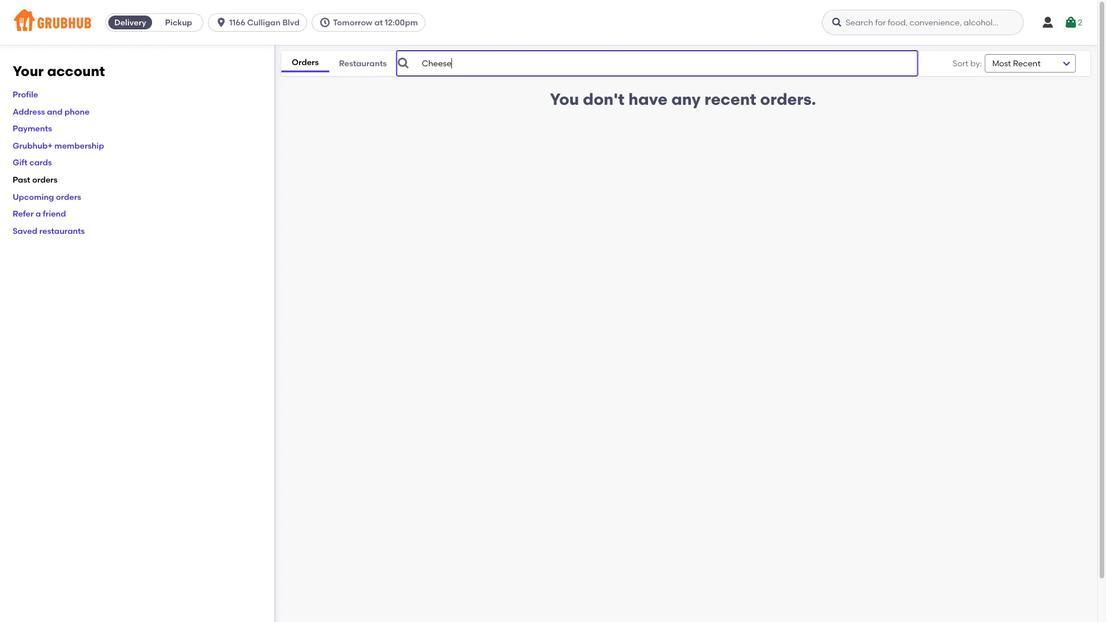 Task type: locate. For each thing, give the bounding box(es) containing it.
tomorrow at 12:00pm
[[333, 18, 418, 27]]

svg image
[[1041, 16, 1055, 29], [832, 17, 843, 28], [397, 56, 411, 70]]

and
[[47, 107, 63, 116]]

don't
[[583, 90, 625, 109]]

1 horizontal spatial svg image
[[832, 17, 843, 28]]

orders
[[32, 175, 58, 185], [56, 192, 81, 202]]

svg image for 1166 culligan blvd
[[216, 17, 227, 28]]

svg image inside 1166 culligan blvd button
[[216, 17, 227, 28]]

cards
[[29, 158, 52, 167]]

svg image for search for food, convenience, alcohol... search box
[[832, 17, 843, 28]]

tomorrow
[[333, 18, 373, 27]]

svg image for 2
[[1065, 16, 1078, 29]]

culligan
[[247, 18, 281, 27]]

1 horizontal spatial svg image
[[319, 17, 331, 28]]

sort
[[953, 58, 969, 68]]

payments
[[13, 124, 52, 133]]

0 horizontal spatial svg image
[[397, 56, 411, 70]]

restaurants
[[339, 58, 387, 68]]

past orders
[[13, 175, 58, 185]]

svg image
[[1065, 16, 1078, 29], [216, 17, 227, 28], [319, 17, 331, 28]]

membership
[[55, 141, 104, 150]]

any
[[672, 90, 701, 109]]

svg image inside tomorrow at 12:00pm button
[[319, 17, 331, 28]]

1 vertical spatial orders
[[56, 192, 81, 202]]

at
[[375, 18, 383, 27]]

upcoming
[[13, 192, 54, 202]]

2 button
[[1065, 12, 1083, 33]]

grubhub+
[[13, 141, 53, 150]]

0 vertical spatial orders
[[32, 175, 58, 185]]

gift
[[13, 158, 27, 167]]

orders for upcoming orders
[[56, 192, 81, 202]]

friend
[[43, 209, 66, 219]]

2 horizontal spatial svg image
[[1065, 16, 1078, 29]]

grubhub+ membership
[[13, 141, 104, 150]]

address and phone
[[13, 107, 90, 116]]

Filter order history search field
[[397, 51, 918, 76]]

orders up friend
[[56, 192, 81, 202]]

refer a friend link
[[13, 209, 66, 219]]

your
[[13, 63, 44, 80]]

svg image inside "2" button
[[1065, 16, 1078, 29]]

0 horizontal spatial svg image
[[216, 17, 227, 28]]

orders up upcoming orders on the left of page
[[32, 175, 58, 185]]

refer
[[13, 209, 34, 219]]

Search for food, convenience, alcohol... search field
[[822, 10, 1024, 35]]



Task type: vqa. For each thing, say whether or not it's contained in the screenshot.
the Input item quantity number field
no



Task type: describe. For each thing, give the bounding box(es) containing it.
delivery
[[114, 18, 146, 27]]

main navigation navigation
[[0, 0, 1098, 45]]

2 horizontal spatial svg image
[[1041, 16, 1055, 29]]

address
[[13, 107, 45, 116]]

svg image for filter order history search field
[[397, 56, 411, 70]]

past orders link
[[13, 175, 58, 185]]

delivery button
[[106, 13, 155, 32]]

1166
[[229, 18, 245, 27]]

saved restaurants
[[13, 226, 85, 236]]

saved
[[13, 226, 37, 236]]

gift cards link
[[13, 158, 52, 167]]

refer a friend
[[13, 209, 66, 219]]

you
[[550, 90, 579, 109]]

orders.
[[761, 90, 817, 109]]

pickup button
[[155, 13, 203, 32]]

saved restaurants link
[[13, 226, 85, 236]]

sort by:
[[953, 58, 982, 68]]

upcoming orders link
[[13, 192, 81, 202]]

grubhub+ membership link
[[13, 141, 104, 150]]

account
[[47, 63, 105, 80]]

restaurants button
[[329, 55, 397, 71]]

orders
[[292, 57, 319, 67]]

profile link
[[13, 89, 38, 99]]

orders for past orders
[[32, 175, 58, 185]]

phone
[[65, 107, 90, 116]]

orders button
[[281, 55, 329, 72]]

past
[[13, 175, 30, 185]]

pickup
[[165, 18, 192, 27]]

restaurants
[[39, 226, 85, 236]]

by:
[[971, 58, 982, 68]]

your account
[[13, 63, 105, 80]]

1166 culligan blvd button
[[208, 13, 312, 32]]

you don't have any recent orders.
[[550, 90, 817, 109]]

have
[[629, 90, 668, 109]]

gift cards
[[13, 158, 52, 167]]

12:00pm
[[385, 18, 418, 27]]

a
[[36, 209, 41, 219]]

upcoming orders
[[13, 192, 81, 202]]

payments link
[[13, 124, 52, 133]]

1166 culligan blvd
[[229, 18, 300, 27]]

2
[[1078, 17, 1083, 27]]

recent
[[705, 90, 757, 109]]

profile
[[13, 89, 38, 99]]

svg image for tomorrow at 12:00pm
[[319, 17, 331, 28]]

address and phone link
[[13, 107, 90, 116]]

tomorrow at 12:00pm button
[[312, 13, 430, 32]]

blvd
[[283, 18, 300, 27]]



